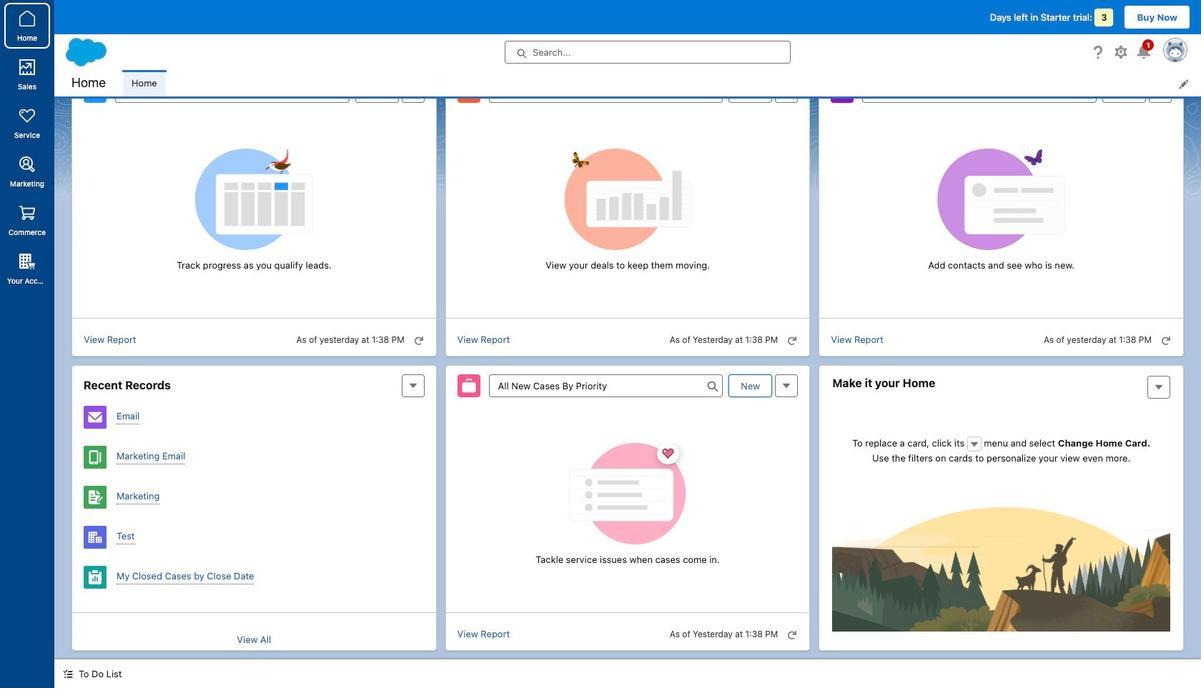 Task type: describe. For each thing, give the bounding box(es) containing it.
0 vertical spatial text default image
[[969, 440, 979, 450]]

engagement channel type image
[[84, 406, 107, 429]]

1 vertical spatial select an option text field
[[489, 374, 723, 397]]



Task type: vqa. For each thing, say whether or not it's contained in the screenshot.
communication subscription channel type icon on the bottom
yes



Task type: locate. For each thing, give the bounding box(es) containing it.
0 horizontal spatial text default image
[[63, 669, 73, 679]]

text default image
[[969, 440, 979, 450], [63, 669, 73, 679]]

list
[[123, 70, 1201, 97]]

0 vertical spatial select an option text field
[[862, 80, 1097, 103]]

1 horizontal spatial text default image
[[969, 440, 979, 450]]

Select an Option text field
[[862, 80, 1097, 103], [489, 374, 723, 397]]

communication subscription channel type image
[[84, 446, 107, 469]]

0 horizontal spatial select an option text field
[[489, 374, 723, 397]]

account image
[[84, 526, 107, 549]]

communication subscription image
[[84, 486, 107, 509]]

Select an Option text field
[[115, 80, 349, 103]]

report image
[[84, 566, 107, 589]]

1 vertical spatial text default image
[[63, 669, 73, 679]]

1 horizontal spatial select an option text field
[[862, 80, 1097, 103]]



